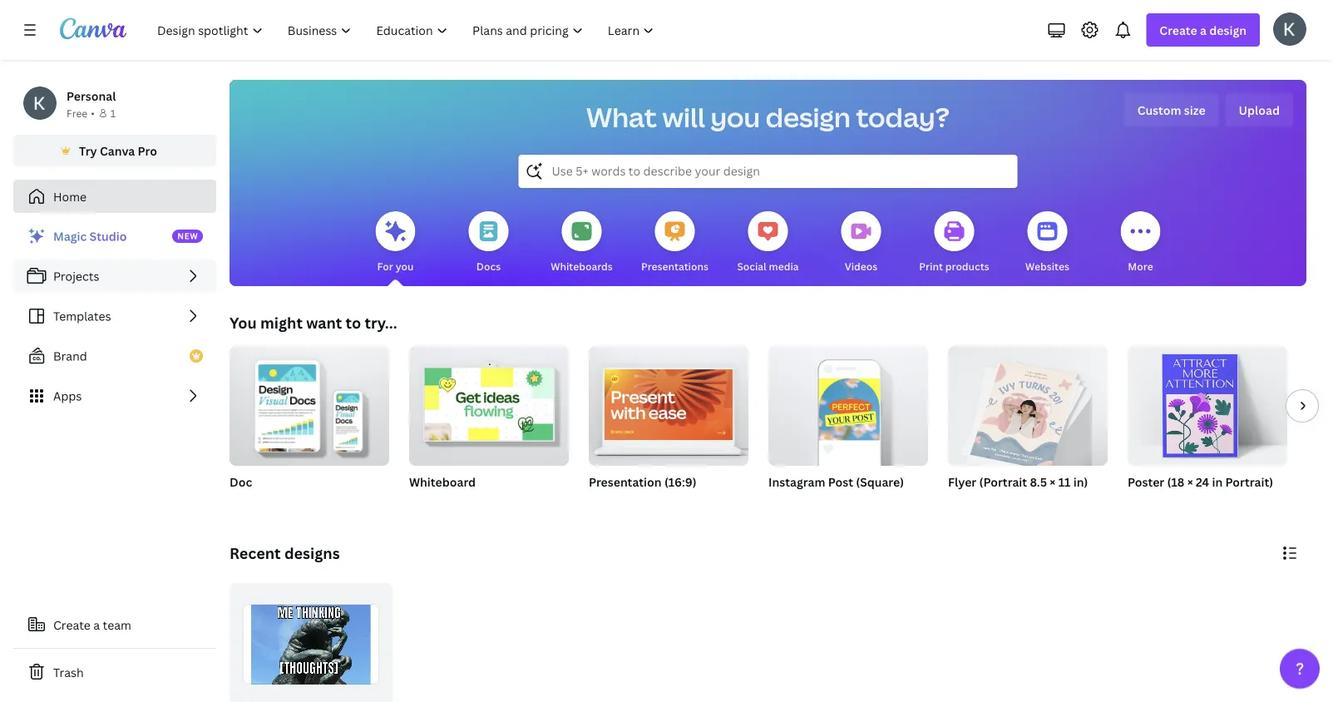 Task type: describe. For each thing, give the bounding box(es) containing it.
try canva pro button
[[13, 135, 216, 166]]

Search search field
[[552, 156, 985, 187]]

presentation (16:9)
[[589, 474, 697, 490]]

design inside dropdown button
[[1210, 22, 1247, 38]]

media
[[769, 259, 799, 273]]

print
[[920, 259, 943, 273]]

custom size
[[1138, 102, 1206, 118]]

to
[[346, 312, 361, 333]]

create a team button
[[13, 608, 216, 641]]

1 × from the left
[[1050, 474, 1056, 490]]

custom
[[1138, 102, 1182, 118]]

create a design button
[[1147, 13, 1260, 47]]

what
[[587, 99, 657, 135]]

whiteboards
[[551, 259, 613, 273]]

1 vertical spatial design
[[766, 99, 851, 135]]

free
[[67, 106, 88, 120]]

try...
[[365, 312, 397, 333]]

websites button
[[1026, 200, 1070, 286]]

whiteboard
[[409, 474, 476, 490]]

upload button
[[1226, 93, 1294, 126]]

(square)
[[856, 474, 904, 490]]

free •
[[67, 106, 95, 120]]

flyer (portrait 8.5 × 11 in) group
[[948, 339, 1108, 511]]

studio
[[90, 228, 127, 244]]

flyer (portrait 8.5 × 11 in)
[[948, 474, 1089, 490]]

poster (18 × 24 in portrait) group
[[1128, 339, 1288, 511]]

home
[[53, 188, 87, 204]]

projects
[[53, 268, 99, 284]]

try canva pro
[[79, 143, 157, 158]]

8.5
[[1030, 474, 1047, 490]]

might
[[260, 312, 303, 333]]

trash
[[53, 664, 84, 680]]

group for instagram post (square)
[[769, 339, 928, 466]]

new
[[177, 230, 198, 242]]

you might want to try...
[[230, 312, 397, 333]]

apps link
[[13, 379, 216, 413]]

2 group from the left
[[409, 339, 569, 466]]

custom size button
[[1125, 93, 1219, 126]]

today?
[[856, 99, 950, 135]]

print products
[[920, 259, 990, 273]]

doc group
[[230, 339, 389, 511]]

for
[[377, 259, 393, 273]]

portrait)
[[1226, 474, 1274, 490]]

flyer
[[948, 474, 977, 490]]

group for presentation (16:9)
[[589, 339, 749, 466]]

will
[[663, 99, 705, 135]]

upload
[[1239, 102, 1280, 118]]

in
[[1213, 474, 1223, 490]]

poster
[[1128, 474, 1165, 490]]

templates link
[[13, 300, 216, 333]]

docs
[[477, 259, 501, 273]]

1
[[111, 106, 116, 120]]

magic studio
[[53, 228, 127, 244]]

brand link
[[13, 339, 216, 373]]

group for doc
[[230, 339, 389, 466]]

more
[[1128, 259, 1154, 273]]

for you
[[377, 259, 414, 273]]

2 × from the left
[[1188, 474, 1194, 490]]

whiteboard group
[[409, 339, 569, 511]]

projects link
[[13, 260, 216, 293]]

what will you design today?
[[587, 99, 950, 135]]

docs button
[[469, 200, 509, 286]]

create a team
[[53, 617, 131, 633]]

list containing magic studio
[[13, 220, 216, 413]]

11
[[1059, 474, 1071, 490]]

social media
[[737, 259, 799, 273]]

recent designs
[[230, 543, 340, 563]]



Task type: vqa. For each thing, say whether or not it's contained in the screenshot.
Read More link
no



Task type: locate. For each thing, give the bounding box(es) containing it.
pro
[[138, 143, 157, 158]]

(18
[[1168, 474, 1185, 490]]

you
[[230, 312, 257, 333]]

size
[[1185, 102, 1206, 118]]

trash link
[[13, 656, 216, 689]]

you right will
[[711, 99, 761, 135]]

create for create a design
[[1160, 22, 1198, 38]]

•
[[91, 106, 95, 120]]

1 vertical spatial a
[[93, 617, 100, 633]]

group for flyer (portrait 8.5 × 11 in)
[[948, 339, 1108, 471]]

0 vertical spatial a
[[1201, 22, 1207, 38]]

a inside create a team button
[[93, 617, 100, 633]]

videos button
[[842, 200, 881, 286]]

create a design
[[1160, 22, 1247, 38]]

1 horizontal spatial design
[[1210, 22, 1247, 38]]

6 group from the left
[[1128, 339, 1288, 466]]

a for design
[[1201, 22, 1207, 38]]

top level navigation element
[[146, 13, 668, 47]]

instagram
[[769, 474, 826, 490]]

create left team
[[53, 617, 91, 633]]

for you button
[[376, 200, 416, 286]]

0 horizontal spatial you
[[396, 259, 414, 273]]

1 horizontal spatial ×
[[1188, 474, 1194, 490]]

team
[[103, 617, 131, 633]]

kendall parks image
[[1274, 12, 1307, 46]]

× left 11 at right bottom
[[1050, 474, 1056, 490]]

×
[[1050, 474, 1056, 490], [1188, 474, 1194, 490]]

(16:9)
[[665, 474, 697, 490]]

design up search search field
[[766, 99, 851, 135]]

24
[[1196, 474, 1210, 490]]

0 vertical spatial create
[[1160, 22, 1198, 38]]

a inside create a design dropdown button
[[1201, 22, 1207, 38]]

design
[[1210, 22, 1247, 38], [766, 99, 851, 135]]

instagram post (square)
[[769, 474, 904, 490]]

a left team
[[93, 617, 100, 633]]

create inside dropdown button
[[1160, 22, 1198, 38]]

1 horizontal spatial you
[[711, 99, 761, 135]]

try
[[79, 143, 97, 158]]

0 horizontal spatial design
[[766, 99, 851, 135]]

group for poster (18 × 24 in portrait)
[[1128, 339, 1288, 466]]

a up size
[[1201, 22, 1207, 38]]

presentations button
[[641, 200, 709, 286]]

canva
[[100, 143, 135, 158]]

recent
[[230, 543, 281, 563]]

presentation (16:9) group
[[589, 339, 749, 511]]

0 vertical spatial you
[[711, 99, 761, 135]]

a
[[1201, 22, 1207, 38], [93, 617, 100, 633]]

1 horizontal spatial a
[[1201, 22, 1207, 38]]

brand
[[53, 348, 87, 364]]

create for create a team
[[53, 617, 91, 633]]

5 group from the left
[[948, 339, 1108, 471]]

1 vertical spatial you
[[396, 259, 414, 273]]

1 horizontal spatial create
[[1160, 22, 1198, 38]]

a for team
[[93, 617, 100, 633]]

templates
[[53, 308, 111, 324]]

0 horizontal spatial a
[[93, 617, 100, 633]]

personal
[[67, 88, 116, 104]]

presentations
[[641, 259, 709, 273]]

you right for
[[396, 259, 414, 273]]

group
[[230, 339, 389, 466], [409, 339, 569, 466], [589, 339, 749, 466], [769, 339, 928, 466], [948, 339, 1108, 471], [1128, 339, 1288, 466]]

apps
[[53, 388, 82, 404]]

list
[[13, 220, 216, 413]]

designs
[[284, 543, 340, 563]]

presentation
[[589, 474, 662, 490]]

doc
[[230, 474, 252, 490]]

whiteboards button
[[551, 200, 613, 286]]

social media button
[[737, 200, 799, 286]]

post
[[828, 474, 854, 490]]

0 horizontal spatial create
[[53, 617, 91, 633]]

design left kendall parks image
[[1210, 22, 1247, 38]]

home link
[[13, 180, 216, 213]]

poster (18 × 24 in portrait)
[[1128, 474, 1274, 490]]

0 vertical spatial design
[[1210, 22, 1247, 38]]

1 vertical spatial create
[[53, 617, 91, 633]]

None search field
[[519, 155, 1018, 188]]

1 group from the left
[[230, 339, 389, 466]]

social
[[737, 259, 767, 273]]

videos
[[845, 259, 878, 273]]

create up custom size dropdown button
[[1160, 22, 1198, 38]]

magic
[[53, 228, 87, 244]]

instagram post (square) group
[[769, 339, 928, 511]]

× left 24
[[1188, 474, 1194, 490]]

in)
[[1074, 474, 1089, 490]]

3 group from the left
[[589, 339, 749, 466]]

create
[[1160, 22, 1198, 38], [53, 617, 91, 633]]

print products button
[[920, 200, 990, 286]]

want
[[306, 312, 342, 333]]

more button
[[1121, 200, 1161, 286]]

you
[[711, 99, 761, 135], [396, 259, 414, 273]]

4 group from the left
[[769, 339, 928, 466]]

you inside button
[[396, 259, 414, 273]]

products
[[946, 259, 990, 273]]

create inside button
[[53, 617, 91, 633]]

(portrait
[[980, 474, 1028, 490]]

websites
[[1026, 259, 1070, 273]]

0 horizontal spatial ×
[[1050, 474, 1056, 490]]



